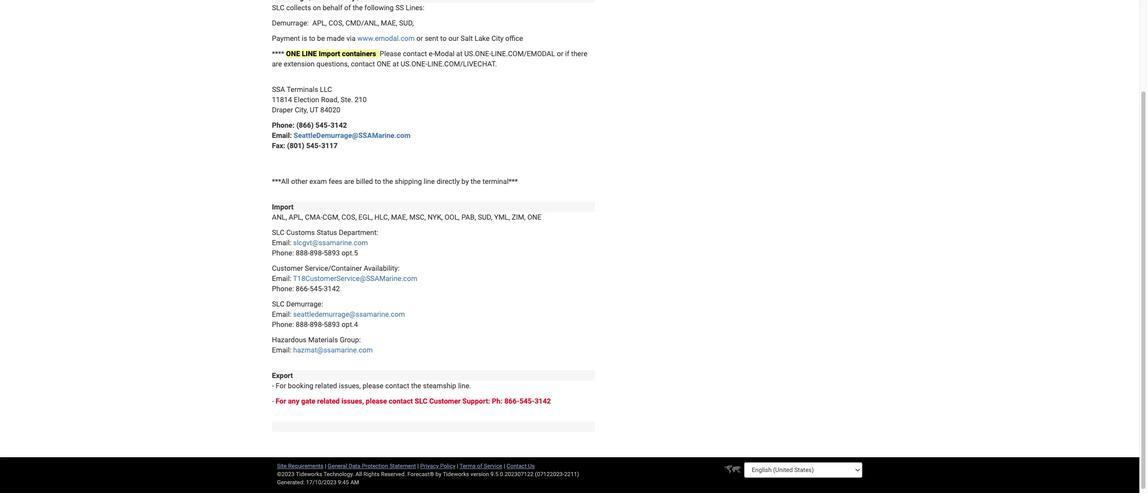 Task type: vqa. For each thing, say whether or not it's contained in the screenshot.
SLC Demurrage: Email: seattledemurrage@ssamarine.com Phone: 888-898-5893 opt.4's SLC
yes



Task type: locate. For each thing, give the bounding box(es) containing it.
1 horizontal spatial sud,
[[478, 213, 493, 221]]

mae, up www.emodal.com link
[[381, 19, 398, 27]]

contact
[[403, 50, 427, 58], [351, 60, 375, 68], [385, 382, 410, 390], [389, 397, 413, 406]]

4 | from the left
[[504, 463, 505, 470]]

545- right ph:
[[520, 397, 535, 406]]

0 horizontal spatial or
[[417, 34, 423, 42]]

1 phone: from the top
[[272, 121, 295, 129]]

llc
[[320, 85, 332, 94]]

2 vertical spatial 3142
[[535, 397, 551, 406]]

0 horizontal spatial of
[[345, 4, 351, 12]]

slcgvt@ssamarine.com link
[[293, 239, 368, 247]]

1 vertical spatial 898-
[[310, 321, 324, 329]]

import up 'anl,'
[[272, 203, 294, 211]]

898- up materials
[[310, 321, 324, 329]]

3 email: from the top
[[272, 275, 292, 283]]

email: down demurrage:
[[272, 310, 292, 319]]

1 vertical spatial 3142
[[324, 285, 340, 293]]

1 horizontal spatial service
[[484, 463, 503, 470]]

- left 'any'
[[272, 397, 274, 406]]

modal
[[435, 50, 455, 58]]

1 888- from the top
[[296, 249, 310, 257]]

at
[[457, 50, 463, 58], [393, 60, 399, 68]]

| up forecast® at the left of the page
[[418, 463, 419, 470]]

0 vertical spatial apl,
[[312, 19, 327, 27]]

545- inside the customer service /container availability: email: t18customerservice@ssamarine.com phone: 866-545-3142
[[310, 285, 324, 293]]

866- up demurrage:
[[296, 285, 310, 293]]

us
[[528, 463, 535, 470]]

1 vertical spatial 888-
[[296, 321, 310, 329]]

slc demurrage: email: seattledemurrage@ssamarine.com phone: 888-898-5893 opt.4
[[272, 300, 405, 329]]

city
[[492, 34, 504, 42]]

1 5893 from the top
[[324, 249, 340, 257]]

cmd/anl,
[[346, 19, 379, 27]]

cgm,
[[323, 213, 340, 221]]

2 888- from the top
[[296, 321, 310, 329]]

0 vertical spatial cos,
[[329, 19, 344, 27]]

phone: down draper on the top left of the page
[[272, 121, 295, 129]]

terminal***
[[483, 177, 518, 186]]

one right zim,
[[528, 213, 542, 221]]

2 email: from the top
[[272, 239, 292, 247]]

apl, up be
[[312, 19, 327, 27]]

phone: inside the customer service /container availability: email: t18customerservice@ssamarine.com phone: 866-545-3142
[[272, 285, 294, 293]]

2 898- from the top
[[310, 321, 324, 329]]

0 horizontal spatial 866-
[[296, 285, 310, 293]]

email: inside slc demurrage: email: seattledemurrage@ssamarine.com phone: 888-898-5893 opt.4
[[272, 310, 292, 319]]

import
[[319, 50, 340, 58], [272, 203, 294, 211]]

one down please
[[377, 60, 391, 68]]

to
[[309, 34, 316, 42], [441, 34, 447, 42], [375, 177, 381, 186]]

slc
[[272, 4, 285, 12], [272, 229, 285, 237], [272, 300, 285, 308], [415, 397, 428, 406]]

for for booking
[[276, 382, 286, 390]]

0 vertical spatial -
[[272, 382, 274, 390]]

84020
[[320, 106, 341, 114]]

mae, right hlc,
[[391, 213, 408, 221]]

545-
[[316, 121, 331, 129], [306, 142, 321, 150], [310, 285, 324, 293], [520, 397, 535, 406]]

email: down customs
[[272, 239, 292, 247]]

service down slc customs status department: email: slcgvt@ssamarine.com phone: 888-898-5893 opt.5
[[305, 264, 328, 273]]

1 vertical spatial one
[[377, 60, 391, 68]]

payment is to be made via www.emodal.com or sent to our salt lake city office
[[272, 34, 523, 42]]

0 vertical spatial import
[[319, 50, 340, 58]]

phone:
[[272, 121, 295, 129], [272, 249, 294, 257], [272, 285, 294, 293], [272, 321, 294, 329]]

cos, up made
[[329, 19, 344, 27]]

phone: up hazardous on the left of the page
[[272, 321, 294, 329]]

4 email: from the top
[[272, 310, 292, 319]]

0 vertical spatial 3142
[[331, 121, 347, 129]]

phone: inside 'phone: (866) 545-3142 email: seattledemurrage@ssamarine.com fax: (801) 545-3117'
[[272, 121, 295, 129]]

if
[[565, 50, 570, 58]]

or left sent
[[417, 34, 423, 42]]

the left terminal***
[[471, 177, 481, 186]]

1 vertical spatial of
[[477, 463, 483, 470]]

0 horizontal spatial at
[[393, 60, 399, 68]]

1 vertical spatial 866-
[[505, 397, 520, 406]]

1 horizontal spatial of
[[477, 463, 483, 470]]

apl, up customs
[[289, 213, 303, 221]]

or for sent
[[417, 34, 423, 42]]

sud, right pab,
[[478, 213, 493, 221]]

0 vertical spatial mae,
[[381, 19, 398, 27]]

866- inside the customer service /container availability: email: t18customerservice@ssamarine.com phone: 866-545-3142
[[296, 285, 310, 293]]

0 vertical spatial for
[[276, 382, 286, 390]]

0 vertical spatial or
[[417, 34, 423, 42]]

following
[[365, 4, 394, 12]]

email: for customer
[[272, 275, 292, 283]]

1 vertical spatial sud,
[[478, 213, 493, 221]]

email:
[[272, 131, 292, 140], [272, 239, 292, 247], [272, 275, 292, 283], [272, 310, 292, 319], [272, 346, 292, 354]]

0 horizontal spatial apl,
[[289, 213, 303, 221]]

email: inside 'phone: (866) 545-3142 email: seattledemurrage@ssamarine.com fax: (801) 545-3117'
[[272, 131, 292, 140]]

0 vertical spatial 888-
[[296, 249, 310, 257]]

3142 down the /container
[[324, 285, 340, 293]]

email: inside slc customs status department: email: slcgvt@ssamarine.com phone: 888-898-5893 opt.5
[[272, 239, 292, 247]]

please
[[363, 382, 384, 390], [366, 397, 387, 406]]

9.5.0.202307122
[[491, 472, 534, 478]]

www.emodal.com link
[[358, 34, 415, 42]]

0 vertical spatial 5893
[[324, 249, 340, 257]]

sud, down the ss
[[399, 19, 414, 27]]

are
[[272, 60, 282, 68]]

nyk,
[[428, 213, 443, 221]]

1 horizontal spatial by
[[462, 177, 469, 186]]

| up the 9.5.0.202307122
[[504, 463, 505, 470]]

3142 up seattledemurrage@ssamarine.com link
[[331, 121, 347, 129]]

2 for from the top
[[276, 397, 286, 406]]

1 vertical spatial cos,
[[342, 213, 357, 221]]

phone: up customer
[[272, 249, 294, 257]]

- down export
[[272, 382, 274, 390]]

1 898- from the top
[[310, 249, 324, 257]]

by
[[462, 177, 469, 186], [436, 472, 442, 478]]

issues, down '- for booking related issues, please contact the steamship line.' on the left of page
[[342, 397, 364, 406]]

one inside the please contact e-modal at us.one-line.com/emodal or if there are extension questions, contact one at us.one-line.com/livechat.
[[377, 60, 391, 68]]

866- right ph:
[[505, 397, 520, 406]]

1 - from the top
[[272, 382, 274, 390]]

0 horizontal spatial service
[[305, 264, 328, 273]]

by right directly
[[462, 177, 469, 186]]

terms of service link
[[460, 463, 503, 470]]

related up the gate
[[315, 382, 337, 390]]

directly
[[437, 177, 460, 186]]

898- down slcgvt@ssamarine.com
[[310, 249, 324, 257]]

- for - for any gate related issues, please contact slc customer support: ph: 866-545-3142
[[272, 397, 274, 406]]

0 vertical spatial 898-
[[310, 249, 324, 257]]

terms
[[460, 463, 476, 470]]

210
[[355, 96, 367, 104]]

of up version
[[477, 463, 483, 470]]

contact left the e-
[[403, 50, 427, 58]]

0 vertical spatial service
[[305, 264, 328, 273]]

5893 up materials
[[324, 321, 340, 329]]

5 email: from the top
[[272, 346, 292, 354]]

0 vertical spatial at
[[457, 50, 463, 58]]

email: down customer
[[272, 275, 292, 283]]

888- down customs
[[296, 249, 310, 257]]

phone: down customer
[[272, 285, 294, 293]]

service up version
[[484, 463, 503, 470]]

545- up demurrage:
[[310, 285, 324, 293]]

slc left collects
[[272, 4, 285, 12]]

- for - for booking related issues, please contact the steamship line.
[[272, 382, 274, 390]]

1 horizontal spatial one
[[377, 60, 391, 68]]

us.one- down please
[[401, 60, 428, 68]]

seattledemurrage@ssamarine.com
[[294, 131, 411, 140]]

please up - for any gate related issues, please contact slc customer support: ph: 866-545-3142
[[363, 382, 384, 390]]

0 vertical spatial 866-
[[296, 285, 310, 293]]

1 vertical spatial us.one-
[[401, 60, 428, 68]]

import up questions,
[[319, 50, 340, 58]]

1 vertical spatial import
[[272, 203, 294, 211]]

0 vertical spatial one
[[286, 50, 300, 58]]

sud,
[[399, 19, 414, 27], [478, 213, 493, 221]]

2 5893 from the top
[[324, 321, 340, 329]]

5893 down the slcgvt@ssamarine.com link
[[324, 249, 340, 257]]

or inside the please contact e-modal at us.one-line.com/emodal or if there are extension questions, contact one at us.one-line.com/livechat.
[[557, 50, 564, 58]]

1 horizontal spatial us.one-
[[465, 50, 491, 58]]

or for if
[[557, 50, 564, 58]]

pab,
[[462, 213, 476, 221]]

email: inside the customer service /container availability: email: t18customerservice@ssamarine.com phone: 866-545-3142
[[272, 275, 292, 283]]

sent
[[425, 34, 439, 42]]

steamship
[[423, 382, 457, 390]]

| left general
[[325, 463, 326, 470]]

1 vertical spatial 5893
[[324, 321, 340, 329]]

1 horizontal spatial import
[[319, 50, 340, 58]]

at down please
[[393, 60, 399, 68]]

2 phone: from the top
[[272, 249, 294, 257]]

anl,
[[272, 213, 287, 221]]

1 email: from the top
[[272, 131, 292, 140]]

by inside site requirements | general data protection statement | privacy policy | terms of service | contact us ©2023 tideworks technology. all rights reserved. forecast® by tideworks version 9.5.0.202307122 (07122023-2211) generated: 17/10/2023 9:45 am
[[436, 472, 442, 478]]

4 phone: from the top
[[272, 321, 294, 329]]

3142 right ph:
[[535, 397, 551, 406]]

0 horizontal spatial one
[[286, 50, 300, 58]]

please
[[380, 50, 401, 58]]

road,
[[321, 96, 339, 104]]

3 phone: from the top
[[272, 285, 294, 293]]

at up line.com/livechat.
[[457, 50, 463, 58]]

lake
[[475, 34, 490, 42]]

email: down hazardous on the left of the page
[[272, 346, 292, 354]]

1 horizontal spatial at
[[457, 50, 463, 58]]

cos, left egl,
[[342, 213, 357, 221]]

3142 inside 'phone: (866) 545-3142 email: seattledemurrage@ssamarine.com fax: (801) 545-3117'
[[331, 121, 347, 129]]

or left if
[[557, 50, 564, 58]]

888- up hazardous on the left of the page
[[296, 321, 310, 329]]

1 vertical spatial service
[[484, 463, 503, 470]]

customs
[[286, 229, 315, 237]]

***all
[[272, 177, 289, 186]]

ssa
[[272, 85, 285, 94]]

0 vertical spatial by
[[462, 177, 469, 186]]

1 vertical spatial mae,
[[391, 213, 408, 221]]

am
[[351, 480, 359, 486]]

1 horizontal spatial 866-
[[505, 397, 520, 406]]

5893 inside slc customs status department: email: slcgvt@ssamarine.com phone: 888-898-5893 opt.5
[[324, 249, 340, 257]]

phone: inside slc customs status department: email: slcgvt@ssamarine.com phone: 888-898-5893 opt.5
[[272, 249, 294, 257]]

| up tideworks
[[457, 463, 459, 470]]

for down export
[[276, 382, 286, 390]]

898-
[[310, 249, 324, 257], [310, 321, 324, 329]]

us.one-
[[465, 50, 491, 58], [401, 60, 428, 68]]

|
[[325, 463, 326, 470], [418, 463, 419, 470], [457, 463, 459, 470], [504, 463, 505, 470]]

-
[[272, 382, 274, 390], [272, 397, 274, 406]]

17/10/2023
[[306, 480, 337, 486]]

slc inside slc demurrage: email: seattledemurrage@ssamarine.com phone: 888-898-5893 opt.4
[[272, 300, 285, 308]]

1 vertical spatial apl,
[[289, 213, 303, 221]]

of right behalf
[[345, 4, 351, 12]]

general data protection statement link
[[328, 463, 416, 470]]

fax:
[[272, 142, 285, 150]]

containers
[[342, 50, 376, 58]]

0 horizontal spatial by
[[436, 472, 442, 478]]

issues, down hazmat@ssamarine.com link
[[339, 382, 361, 390]]

privacy policy link
[[420, 463, 456, 470]]

payment
[[272, 34, 300, 42]]

forecast®
[[408, 472, 434, 478]]

slc left demurrage:
[[272, 300, 285, 308]]

one up extension
[[286, 50, 300, 58]]

questions,
[[317, 60, 349, 68]]

1 horizontal spatial to
[[375, 177, 381, 186]]

mae,
[[381, 19, 398, 27], [391, 213, 408, 221]]

or
[[417, 34, 423, 42], [557, 50, 564, 58]]

1 vertical spatial by
[[436, 472, 442, 478]]

1 horizontal spatial or
[[557, 50, 564, 58]]

1 vertical spatial or
[[557, 50, 564, 58]]

slc collects on behalf of the following ss lines:
[[272, 4, 425, 12]]

for left 'any'
[[276, 397, 286, 406]]

hazardous
[[272, 336, 307, 344]]

via
[[347, 34, 356, 42]]

the up cmd/anl,
[[353, 4, 363, 12]]

2 - from the top
[[272, 397, 274, 406]]

by down privacy policy 'link'
[[436, 472, 442, 478]]

hazmat@ssamarine.com
[[293, 346, 373, 354]]

behalf
[[323, 4, 343, 12]]

slc for slc collects on behalf of the following ss lines:
[[272, 4, 285, 12]]

ph:
[[492, 397, 503, 406]]

related right the gate
[[317, 397, 340, 406]]

slc down 'anl,'
[[272, 229, 285, 237]]

2 horizontal spatial one
[[528, 213, 542, 221]]

us.one- down lake
[[465, 50, 491, 58]]

3142
[[331, 121, 347, 129], [324, 285, 340, 293], [535, 397, 551, 406]]

slc inside slc customs status department: email: slcgvt@ssamarine.com phone: 888-898-5893 opt.5
[[272, 229, 285, 237]]

slc for slc demurrage: email: seattledemurrage@ssamarine.com phone: 888-898-5893 opt.4
[[272, 300, 285, 308]]

please down '- for booking related issues, please contact the steamship line.' on the left of page
[[366, 397, 387, 406]]

to right 'billed'
[[375, 177, 381, 186]]

the
[[353, 4, 363, 12], [383, 177, 393, 186], [471, 177, 481, 186], [411, 382, 421, 390]]

for
[[276, 382, 286, 390], [276, 397, 286, 406]]

1 vertical spatial for
[[276, 397, 286, 406]]

1 vertical spatial -
[[272, 397, 274, 406]]

0 horizontal spatial sud,
[[399, 19, 414, 27]]

1 vertical spatial at
[[393, 60, 399, 68]]

site requirements link
[[277, 463, 324, 470]]

1 for from the top
[[276, 382, 286, 390]]

lines:
[[406, 4, 425, 12]]

email: up fax:
[[272, 131, 292, 140]]

ut
[[310, 106, 319, 114]]

0 vertical spatial related
[[315, 382, 337, 390]]

to left our
[[441, 34, 447, 42]]

888- inside slc demurrage: email: seattledemurrage@ssamarine.com phone: 888-898-5893 opt.4
[[296, 321, 310, 329]]

one
[[286, 50, 300, 58], [377, 60, 391, 68], [528, 213, 542, 221]]

to right is
[[309, 34, 316, 42]]



Task type: describe. For each thing, give the bounding box(es) containing it.
policy
[[440, 463, 456, 470]]

of inside site requirements | general data protection statement | privacy policy | terms of service | contact us ©2023 tideworks technology. all rights reserved. forecast® by tideworks version 9.5.0.202307122 (07122023-2211) generated: 17/10/2023 9:45 am
[[477, 463, 483, 470]]

email: inside hazardous materials group: email: hazmat@ssamarine.com
[[272, 346, 292, 354]]

for for any
[[276, 397, 286, 406]]

reserved.
[[381, 472, 406, 478]]

fees are
[[329, 177, 354, 186]]

line
[[302, 50, 317, 58]]

exam
[[310, 177, 327, 186]]

protection
[[362, 463, 388, 470]]

0 horizontal spatial import
[[272, 203, 294, 211]]

e-
[[429, 50, 435, 58]]

election
[[294, 96, 319, 104]]

ss
[[396, 4, 404, 12]]

2 vertical spatial one
[[528, 213, 542, 221]]

hazardous materials group: email: hazmat@ssamarine.com
[[272, 336, 373, 354]]

2 horizontal spatial to
[[441, 34, 447, 42]]

egl,
[[359, 213, 373, 221]]

www.emodal.com
[[358, 34, 415, 42]]

line.
[[458, 382, 471, 390]]

3117
[[321, 142, 338, 150]]

opt.5
[[342, 249, 358, 257]]

customer
[[272, 264, 303, 273]]

booking
[[288, 382, 314, 390]]

office
[[506, 34, 523, 42]]

888- inside slc customs status department: email: slcgvt@ssamarine.com phone: 888-898-5893 opt.5
[[296, 249, 310, 257]]

site requirements | general data protection statement | privacy policy | terms of service | contact us ©2023 tideworks technology. all rights reserved. forecast® by tideworks version 9.5.0.202307122 (07122023-2211) generated: 17/10/2023 9:45 am
[[277, 463, 579, 486]]

©2023 tideworks
[[277, 472, 322, 478]]

rights
[[364, 472, 380, 478]]

545- right "(801)"
[[306, 142, 321, 150]]

msc,
[[410, 213, 426, 221]]

(801)
[[287, 142, 305, 150]]

any
[[288, 397, 300, 406]]

all
[[356, 472, 362, 478]]

0 vertical spatial please
[[363, 382, 384, 390]]

11814
[[272, 96, 292, 104]]

phone: inside slc demurrage: email: seattledemurrage@ssamarine.com phone: 888-898-5893 opt.4
[[272, 321, 294, 329]]

t18customerservice@ssamarine.com
[[293, 275, 418, 283]]

slc customs status department: email: slcgvt@ssamarine.com phone: 888-898-5893 opt.5
[[272, 229, 378, 257]]

contact down '- for booking related issues, please contact the steamship line.' on the left of page
[[389, 397, 413, 406]]

salt
[[461, 34, 473, 42]]

line
[[424, 177, 435, 186]]

customer service /container availability: email: t18customerservice@ssamarine.com phone: 866-545-3142
[[272, 264, 418, 293]]

seattledemurrage@ssamarine.com link
[[294, 131, 411, 140]]

ool,
[[445, 213, 460, 221]]

**** one line import containers
[[272, 50, 378, 58]]

shipping
[[395, 177, 422, 186]]

email: for phone:
[[272, 131, 292, 140]]

545- down 84020 on the left top
[[316, 121, 331, 129]]

9:45
[[338, 480, 349, 486]]

898- inside slc customs status department: email: slcgvt@ssamarine.com phone: 888-898-5893 opt.5
[[310, 249, 324, 257]]

version
[[471, 472, 489, 478]]

there
[[571, 50, 588, 58]]

2 | from the left
[[418, 463, 419, 470]]

/container
[[328, 264, 362, 273]]

line.com/livechat.
[[428, 60, 497, 68]]

1 vertical spatial related
[[317, 397, 340, 406]]

terminals
[[287, 85, 318, 94]]

contact up - for any gate related issues, please contact slc customer support: ph: 866-545-3142
[[385, 382, 410, 390]]

slc down 'steamship'
[[415, 397, 428, 406]]

group:
[[340, 336, 361, 344]]

2211)
[[565, 472, 579, 478]]

contact down containers
[[351, 60, 375, 68]]

0 vertical spatial of
[[345, 4, 351, 12]]

3142 inside the customer service /container availability: email: t18customerservice@ssamarine.com phone: 866-545-3142
[[324, 285, 340, 293]]

contact
[[507, 463, 527, 470]]

0 vertical spatial us.one-
[[465, 50, 491, 58]]

0 vertical spatial issues,
[[339, 382, 361, 390]]

anl, apl, cma-cgm, cos, egl, hlc, mae, msc, nyk, ool, pab, sud, yml, zim, one
[[272, 213, 542, 221]]

extension
[[284, 60, 315, 68]]

is
[[302, 34, 307, 42]]

ssa terminals llc 11814 election road, ste. 210 draper city, ut 84020
[[272, 85, 367, 114]]

demurrage:
[[286, 300, 323, 308]]

1 horizontal spatial apl,
[[312, 19, 327, 27]]

5893 inside slc demurrage: email: seattledemurrage@ssamarine.com phone: 888-898-5893 opt.4
[[324, 321, 340, 329]]

made
[[327, 34, 345, 42]]

service inside the customer service /container availability: email: t18customerservice@ssamarine.com phone: 866-545-3142
[[305, 264, 328, 273]]

898- inside slc demurrage: email: seattledemurrage@ssamarine.com phone: 888-898-5893 opt.4
[[310, 321, 324, 329]]

service inside site requirements | general data protection statement | privacy policy | terms of service | contact us ©2023 tideworks technology. all rights reserved. forecast® by tideworks version 9.5.0.202307122 (07122023-2211) generated: 17/10/2023 9:45 am
[[484, 463, 503, 470]]

(866)
[[296, 121, 314, 129]]

0 vertical spatial sud,
[[399, 19, 414, 27]]

statement
[[390, 463, 416, 470]]

seattledemurrage@ssamarine.com
[[293, 310, 405, 319]]

t18customerservice@ssamarine.com link
[[293, 275, 418, 283]]

slcgvt@ssamarine.com
[[293, 239, 368, 247]]

ste.
[[341, 96, 353, 104]]

- for any gate related issues, please contact slc customer support: ph: 866-545-3142
[[272, 397, 551, 406]]

materials
[[308, 336, 338, 344]]

1 vertical spatial issues,
[[342, 397, 364, 406]]

availability:
[[364, 264, 400, 273]]

3 | from the left
[[457, 463, 459, 470]]

email: for slc
[[272, 239, 292, 247]]

our
[[449, 34, 459, 42]]

slc for slc customs status department: email: slcgvt@ssamarine.com phone: 888-898-5893 opt.5
[[272, 229, 285, 237]]

0 horizontal spatial us.one-
[[401, 60, 428, 68]]

customer support:
[[429, 397, 490, 406]]

- for booking related issues, please contact the steamship line.
[[272, 382, 471, 390]]

generated:
[[277, 480, 305, 486]]

the up - for any gate related issues, please contact slc customer support: ph: 866-545-3142
[[411, 382, 421, 390]]

be
[[317, 34, 325, 42]]

hazmat@ssamarine.com link
[[293, 346, 373, 354]]

on
[[313, 4, 321, 12]]

please contact e-modal at us.one-line.com/emodal or if there are extension questions, contact one at us.one-line.com/livechat.
[[272, 50, 588, 68]]

the left shipping
[[383, 177, 393, 186]]

phone: (866) 545-3142 email: seattledemurrage@ssamarine.com fax: (801) 545-3117
[[272, 121, 411, 150]]

***all other exam fees are billed to the shipping line directly by the terminal***
[[272, 177, 518, 186]]

1 vertical spatial please
[[366, 397, 387, 406]]

department:
[[339, 229, 378, 237]]

1 | from the left
[[325, 463, 326, 470]]

demurrage:  apl, cos, cmd/anl, mae, sud,
[[272, 19, 414, 27]]

tideworks
[[443, 472, 469, 478]]

status
[[317, 229, 337, 237]]

****
[[272, 50, 284, 58]]

export
[[272, 372, 293, 380]]

0 horizontal spatial to
[[309, 34, 316, 42]]

contact us link
[[507, 463, 535, 470]]



